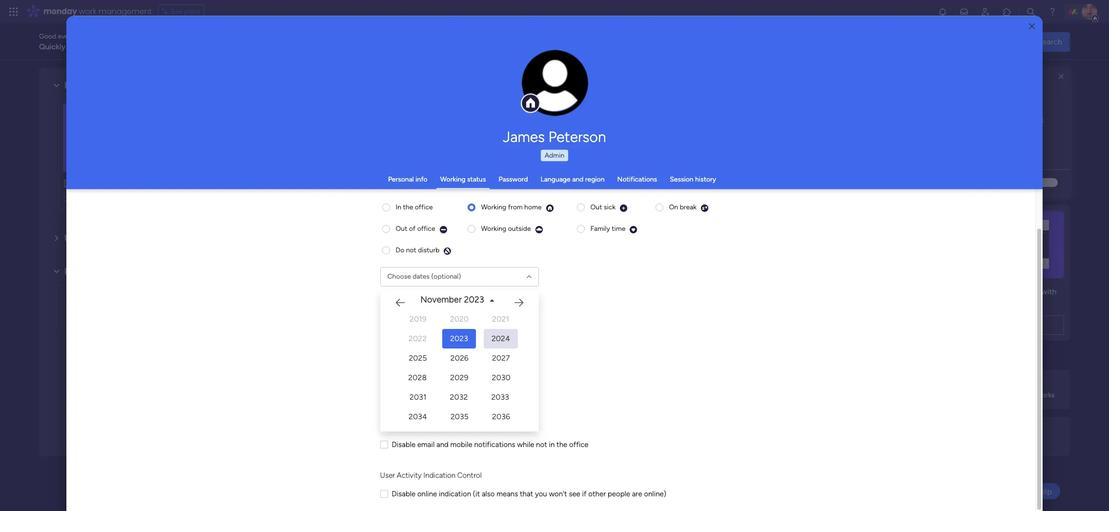 Task type: describe. For each thing, give the bounding box(es) containing it.
workspaces inside good evening, james! quickly access your recent boards, inbox and workspaces
[[200, 42, 242, 51]]

in inside boost your workflow in minutes with ready-made templates
[[1004, 287, 1010, 296]]

session history link
[[670, 175, 716, 183]]

1 horizontal spatial the
[[557, 440, 568, 449]]

2023 inside button
[[450, 334, 468, 343]]

learn
[[963, 391, 979, 399]]

personal info link
[[388, 175, 428, 183]]

0 vertical spatial notifications
[[1001, 116, 1044, 124]]

if
[[582, 490, 587, 498]]

office for in the office
[[415, 203, 433, 211]]

notifications link
[[618, 175, 657, 183]]

planning
[[552, 295, 585, 306]]

2 button
[[489, 401, 508, 419]]

disable online indication (it also means that you won't see if other people are online)
[[392, 490, 667, 498]]

close image
[[1029, 23, 1035, 30]]

mobile
[[451, 440, 473, 449]]

online
[[417, 490, 437, 498]]

2030
[[492, 373, 511, 382]]

with
[[1042, 287, 1057, 296]]

means
[[497, 490, 518, 498]]

2027 button
[[484, 348, 518, 368]]

search everything image
[[1027, 7, 1036, 17]]

card
[[106, 179, 124, 188]]

add to favorites image for trading card game
[[170, 178, 180, 188]]

2 component image from the left
[[204, 194, 212, 202]]

access
[[67, 42, 92, 51]]

quick
[[1016, 37, 1036, 46]]

help button
[[1027, 483, 1061, 500]]

select product image
[[9, 7, 19, 17]]

monday
[[43, 6, 77, 17]]

family time
[[591, 224, 626, 233]]

2026
[[451, 353, 469, 363]]

made
[[953, 299, 972, 308]]

in
[[396, 203, 401, 211]]

main for first component image from right
[[280, 195, 295, 203]]

2035 button
[[443, 407, 477, 427]]

preview image for on break
[[701, 204, 709, 212]]

2024
[[492, 334, 510, 343]]

and inside good evening, james! quickly access your recent boards, inbox and workspaces
[[185, 42, 198, 51]]

disable email and mobile notifications while not in the office
[[392, 440, 589, 449]]

password link
[[499, 175, 528, 183]]

are
[[632, 490, 642, 498]]

public board image for trading card game
[[63, 178, 74, 189]]

2036 button
[[484, 407, 518, 427]]

(optional)
[[431, 272, 461, 281]]

quick search results list box
[[51, 91, 901, 221]]

2032 button
[[442, 388, 476, 407]]

status
[[467, 175, 486, 183]]

0 horizontal spatial the
[[403, 203, 413, 211]]

add to favorites image for marketing plan
[[311, 178, 321, 188]]

james peterson dialog
[[66, 16, 1043, 511]]

out for out sick
[[591, 203, 602, 211]]

2028
[[408, 373, 427, 382]]

desktop
[[972, 116, 1000, 124]]

25 button
[[489, 382, 508, 400]]

james!
[[85, 32, 107, 40]]

james peterson
[[503, 128, 606, 146]]

profile
[[558, 88, 576, 95]]

2 vertical spatial office
[[569, 440, 589, 449]]

office for out of office
[[417, 224, 435, 233]]

update feed (inbox)
[[64, 233, 146, 244]]

work down marketing
[[216, 195, 231, 203]]

close recently visited image
[[51, 80, 63, 91]]

boost
[[930, 287, 950, 296]]

management down marketing plan on the top left
[[232, 195, 273, 203]]

personal
[[388, 175, 414, 183]]

people
[[608, 490, 630, 498]]

see
[[171, 7, 182, 16]]

help center element
[[924, 417, 1070, 456]]

0 horizontal spatial not
[[406, 246, 417, 254]]

2 horizontal spatial and
[[572, 175, 584, 183]]

> for first component image from right
[[274, 195, 279, 203]]

user activity indication control
[[380, 471, 482, 480]]

choose
[[388, 272, 411, 281]]

th
[[456, 316, 463, 323]]

caret up image
[[490, 296, 494, 303]]

disable for disable email and mobile notifications while not in the office
[[392, 440, 416, 449]]

preview image for out of office
[[439, 225, 448, 234]]

good
[[39, 32, 56, 40]]

2025
[[409, 353, 427, 363]]

working from home
[[481, 203, 542, 211]]

out for out of office
[[396, 224, 408, 233]]

dates
[[413, 272, 430, 281]]

recently
[[64, 80, 100, 91]]

home
[[525, 203, 542, 211]]

2
[[496, 405, 501, 414]]

1 vertical spatial not
[[536, 440, 547, 449]]

how
[[981, 391, 994, 399]]

out of office
[[396, 224, 435, 233]]

preview image for working from home
[[546, 204, 554, 212]]

your inside boost your workflow in minutes with ready-made templates
[[952, 287, 968, 296]]

in the office
[[396, 203, 433, 211]]

evening,
[[58, 32, 84, 40]]

2023 inside region
[[464, 294, 484, 305]]

open update feed (inbox) image
[[51, 232, 63, 244]]

plan
[[256, 179, 271, 188]]

region
[[585, 175, 605, 183]]

1 workspace from the left
[[156, 195, 189, 203]]

of
[[409, 224, 416, 233]]

that
[[520, 490, 533, 498]]

marketing plan
[[218, 179, 271, 188]]

history
[[695, 175, 716, 183]]

working outside
[[481, 224, 531, 233]]

on break
[[669, 203, 697, 211]]

from
[[508, 203, 523, 211]]

2029
[[450, 373, 469, 382]]

quick search button
[[1000, 32, 1070, 52]]

project
[[521, 295, 549, 306]]



Task type: locate. For each thing, give the bounding box(es) containing it.
1 horizontal spatial work management > main workspace
[[216, 195, 330, 203]]

1 horizontal spatial preview image
[[620, 204, 628, 212]]

1 vertical spatial your
[[952, 287, 968, 296]]

2 disable from the top
[[392, 490, 416, 498]]

you
[[535, 490, 547, 498]]

1 horizontal spatial workspace
[[297, 195, 330, 203]]

2033
[[491, 392, 509, 402]]

1 horizontal spatial in
[[1004, 287, 1010, 296]]

notifications right the region
[[618, 175, 657, 183]]

preview image right outside
[[535, 225, 543, 234]]

2 main from the left
[[280, 195, 295, 203]]

1 vertical spatial workspaces
[[79, 266, 127, 277]]

workspace image
[[67, 295, 90, 318]]

enable desktop notifications
[[948, 116, 1044, 124]]

disable for disable online indication (it also means that you won't see if other people are online)
[[392, 490, 416, 498]]

1 vertical spatial out
[[396, 224, 408, 233]]

family
[[591, 224, 610, 233]]

2032
[[450, 392, 468, 402]]

boost your workflow in minutes with ready-made templates
[[930, 287, 1057, 308]]

0 horizontal spatial in
[[549, 440, 555, 449]]

trading card game
[[77, 179, 147, 188]]

0 horizontal spatial component image
[[63, 194, 72, 202]]

working for working from home
[[481, 203, 507, 211]]

not right while on the left of the page
[[536, 440, 547, 449]]

preview image for working outside
[[535, 225, 543, 234]]

component image
[[63, 194, 72, 202], [204, 194, 212, 202]]

preview image right break
[[701, 204, 709, 212]]

2027
[[492, 353, 510, 363]]

close my workspaces image
[[51, 266, 63, 277]]

1 vertical spatial working
[[481, 203, 507, 211]]

preview image right the sick
[[620, 204, 628, 212]]

working left outside
[[481, 224, 507, 233]]

1 vertical spatial 2023
[[450, 334, 468, 343]]

ready-
[[930, 299, 953, 308]]

preview image right 'time'
[[630, 225, 638, 234]]

work up james!
[[79, 6, 96, 17]]

preview image right home
[[546, 204, 554, 212]]

1 vertical spatial office
[[417, 224, 435, 233]]

management down trading card game on the top of the page
[[92, 195, 132, 203]]

work management > main workspace
[[75, 195, 189, 203], [216, 195, 330, 203]]

0 horizontal spatial and
[[185, 42, 198, 51]]

not right do
[[406, 246, 417, 254]]

online)
[[644, 490, 667, 498]]

0 vertical spatial and
[[185, 42, 198, 51]]

and right inbox
[[185, 42, 198, 51]]

management inside project planning work management
[[551, 309, 594, 318]]

november 2023 region
[[380, 283, 834, 431]]

work down project
[[533, 309, 549, 318]]

0 vertical spatial your
[[93, 42, 109, 51]]

(it
[[473, 490, 480, 498]]

game
[[126, 179, 147, 188]]

preview image for do not disturb
[[444, 247, 452, 255]]

0 horizontal spatial >
[[134, 195, 138, 203]]

preview image up disturb
[[439, 225, 448, 234]]

templates image image
[[933, 211, 1062, 278]]

>
[[134, 195, 138, 203], [274, 195, 279, 203]]

25
[[494, 386, 503, 395]]

1 vertical spatial disable
[[392, 490, 416, 498]]

on
[[669, 203, 678, 211]]

0 horizontal spatial public board image
[[63, 178, 74, 189]]

2023 button
[[442, 329, 476, 348]]

workspace image
[[491, 295, 514, 318]]

disable down activity
[[392, 490, 416, 498]]

help image
[[1048, 7, 1058, 17]]

dapulse x slim image
[[1056, 71, 1068, 83]]

public board image
[[63, 178, 74, 189], [204, 178, 214, 189]]

0 vertical spatial disable
[[392, 440, 416, 449]]

1 horizontal spatial not
[[536, 440, 547, 449]]

in left 'minutes'
[[1004, 287, 1010, 296]]

1 horizontal spatial notifications
[[1001, 116, 1044, 124]]

your up made
[[952, 287, 968, 296]]

1 horizontal spatial >
[[274, 195, 279, 203]]

working status
[[440, 175, 486, 183]]

21 button
[[411, 382, 430, 400]]

2 workspace from the left
[[297, 195, 330, 203]]

0 horizontal spatial workspaces
[[79, 266, 127, 277]]

1 horizontal spatial your
[[952, 287, 968, 296]]

1 disable from the top
[[392, 440, 416, 449]]

user
[[380, 471, 395, 480]]

choose dates (optional)
[[388, 272, 461, 281]]

recently visited
[[64, 80, 130, 91]]

add to favorites image
[[170, 178, 180, 188], [311, 178, 321, 188]]

0 vertical spatial the
[[403, 203, 413, 211]]

invite members image
[[981, 7, 991, 17]]

1 main from the left
[[140, 195, 154, 203]]

work management > main workspace down plan
[[216, 195, 330, 203]]

2025 button
[[401, 348, 435, 368]]

main for 1st component image
[[140, 195, 154, 203]]

0 horizontal spatial work management > main workspace
[[75, 195, 189, 203]]

2 add to favorites image from the left
[[311, 178, 321, 188]]

1 vertical spatial preview image
[[439, 225, 448, 234]]

1 horizontal spatial main
[[280, 195, 295, 203]]

public board image left trading
[[63, 178, 74, 189]]

language and region
[[541, 175, 605, 183]]

public board image for marketing plan
[[204, 178, 214, 189]]

your
[[93, 42, 109, 51], [952, 287, 968, 296]]

your inside good evening, james! quickly access your recent boards, inbox and workspaces
[[93, 42, 109, 51]]

language and region link
[[541, 175, 605, 183]]

other
[[589, 490, 606, 498]]

1 horizontal spatial component image
[[204, 194, 212, 202]]

the right while on the left of the page
[[557, 440, 568, 449]]

tu
[[417, 316, 423, 323]]

preview image for family time
[[630, 225, 638, 234]]

1 horizontal spatial out
[[591, 203, 602, 211]]

notifications
[[1001, 116, 1044, 124], [618, 175, 657, 183]]

recent
[[111, 42, 134, 51]]

work management > main workspace for first component image from right
[[216, 195, 330, 203]]

office
[[415, 203, 433, 211], [417, 224, 435, 233], [569, 440, 589, 449]]

2023 down th
[[450, 334, 468, 343]]

public board image left marketing
[[204, 178, 214, 189]]

2023 left 'caret up' "image"
[[464, 294, 484, 305]]

your down james!
[[93, 42, 109, 51]]

sa
[[495, 316, 502, 323]]

2033 button
[[484, 388, 517, 407]]

2026 button
[[443, 348, 477, 368]]

1 horizontal spatial public board image
[[204, 178, 214, 189]]

0 vertical spatial 2023
[[464, 294, 484, 305]]

the
[[403, 203, 413, 211], [557, 440, 568, 449]]

disable left email
[[392, 440, 416, 449]]

control
[[458, 471, 482, 480]]

working left the status
[[440, 175, 466, 183]]

1 horizontal spatial and
[[437, 440, 449, 449]]

works
[[1037, 391, 1055, 399]]

email
[[417, 440, 435, 449]]

do not disturb
[[396, 246, 440, 254]]

2 > from the left
[[274, 195, 279, 203]]

workflow
[[970, 287, 1002, 296]]

0 horizontal spatial out
[[396, 224, 408, 233]]

disturb
[[418, 246, 440, 254]]

preview image right disturb
[[444, 247, 452, 255]]

0 vertical spatial out
[[591, 203, 602, 211]]

0 horizontal spatial workspace
[[156, 195, 189, 203]]

notifications
[[474, 440, 515, 449]]

inbox image
[[960, 7, 969, 17]]

work management > main workspace for 1st component image
[[75, 195, 189, 203]]

admin
[[545, 151, 565, 159]]

1 vertical spatial in
[[549, 440, 555, 449]]

working for working outside
[[481, 224, 507, 233]]

minutes
[[1012, 287, 1040, 296]]

good evening, james! quickly access your recent boards, inbox and workspaces
[[39, 32, 242, 51]]

workspaces
[[200, 42, 242, 51], [79, 266, 127, 277]]

not
[[406, 246, 417, 254], [536, 440, 547, 449]]

0 vertical spatial in
[[1004, 287, 1010, 296]]

working left from
[[481, 203, 507, 211]]

help
[[1035, 487, 1052, 496]]

my
[[64, 266, 77, 277]]

enable
[[948, 116, 970, 124]]

out left of
[[396, 224, 408, 233]]

visited
[[103, 80, 130, 91]]

notifications inside 'james peterson' dialog
[[618, 175, 657, 183]]

november
[[421, 294, 462, 305]]

out left the sick
[[591, 203, 602, 211]]

> for 1st component image
[[134, 195, 138, 203]]

0 vertical spatial office
[[415, 203, 433, 211]]

notifications image
[[938, 7, 948, 17]]

0 horizontal spatial add to favorites image
[[170, 178, 180, 188]]

learn how monday.com works
[[963, 391, 1055, 399]]

work management > main workspace down game
[[75, 195, 189, 203]]

preview image for out sick
[[620, 204, 628, 212]]

time
[[612, 224, 626, 233]]

1 vertical spatial the
[[557, 440, 568, 449]]

james
[[503, 128, 545, 146]]

activity
[[397, 471, 422, 480]]

1 vertical spatial notifications
[[618, 175, 657, 183]]

and right email
[[437, 440, 449, 449]]

1 component image from the left
[[63, 194, 72, 202]]

1 public board image from the left
[[63, 178, 74, 189]]

2 vertical spatial working
[[481, 224, 507, 233]]

28 button
[[411, 401, 430, 419]]

workspaces right my
[[79, 266, 127, 277]]

2024 button
[[484, 329, 518, 348]]

see
[[569, 490, 581, 498]]

working status link
[[440, 175, 486, 183]]

0 horizontal spatial preview image
[[439, 225, 448, 234]]

1 horizontal spatial workspaces
[[200, 42, 242, 51]]

work down trading
[[75, 195, 90, 203]]

workspace
[[156, 195, 189, 203], [297, 195, 330, 203]]

2 vertical spatial and
[[437, 440, 449, 449]]

update
[[64, 233, 94, 244]]

1 work management > main workspace from the left
[[75, 195, 189, 203]]

0 vertical spatial not
[[406, 246, 417, 254]]

preview image
[[546, 204, 554, 212], [701, 204, 709, 212], [535, 225, 543, 234], [630, 225, 638, 234], [444, 247, 452, 255]]

change
[[534, 88, 556, 95]]

change profile picture
[[534, 88, 576, 104]]

work inside project planning work management
[[533, 309, 549, 318]]

working for working status
[[440, 175, 466, 183]]

management down planning
[[551, 309, 594, 318]]

0 vertical spatial workspaces
[[200, 42, 242, 51]]

0 horizontal spatial main
[[140, 195, 154, 203]]

the right in
[[403, 203, 413, 211]]

management up good evening, james! quickly access your recent boards, inbox and workspaces
[[99, 6, 152, 17]]

james peterson image
[[1082, 4, 1098, 20]]

and left the region
[[572, 175, 584, 183]]

0 vertical spatial preview image
[[620, 204, 628, 212]]

trading
[[77, 179, 104, 188]]

templates
[[974, 299, 1009, 308]]

outside
[[508, 224, 531, 233]]

workspaces down plans
[[200, 42, 242, 51]]

2031
[[410, 392, 427, 402]]

2034
[[409, 412, 427, 421]]

in
[[1004, 287, 1010, 296], [549, 440, 555, 449]]

2 public board image from the left
[[204, 178, 214, 189]]

notifications right desktop
[[1001, 116, 1044, 124]]

out
[[591, 203, 602, 211], [396, 224, 408, 233]]

1 > from the left
[[134, 195, 138, 203]]

apps image
[[1003, 7, 1012, 17]]

quick search
[[1016, 37, 1063, 46]]

in right while on the left of the page
[[549, 440, 555, 449]]

in inside 'james peterson' dialog
[[549, 440, 555, 449]]

main
[[140, 195, 154, 203], [280, 195, 295, 203]]

0 horizontal spatial notifications
[[618, 175, 657, 183]]

2 work management > main workspace from the left
[[216, 195, 330, 203]]

2036
[[492, 412, 510, 421]]

1 add to favorites image from the left
[[170, 178, 180, 188]]

won't
[[549, 490, 567, 498]]

0 horizontal spatial your
[[93, 42, 109, 51]]

quickly
[[39, 42, 66, 51]]

plans
[[184, 7, 200, 16]]

(inbox)
[[117, 233, 146, 244]]

30 button
[[450, 401, 469, 419]]

see plans
[[171, 7, 200, 16]]

0 vertical spatial working
[[440, 175, 466, 183]]

preview image
[[620, 204, 628, 212], [439, 225, 448, 234]]

while
[[517, 440, 534, 449]]

1 horizontal spatial add to favorites image
[[311, 178, 321, 188]]

1 vertical spatial and
[[572, 175, 584, 183]]



Task type: vqa. For each thing, say whether or not it's contained in the screenshot.
Code Reviews
no



